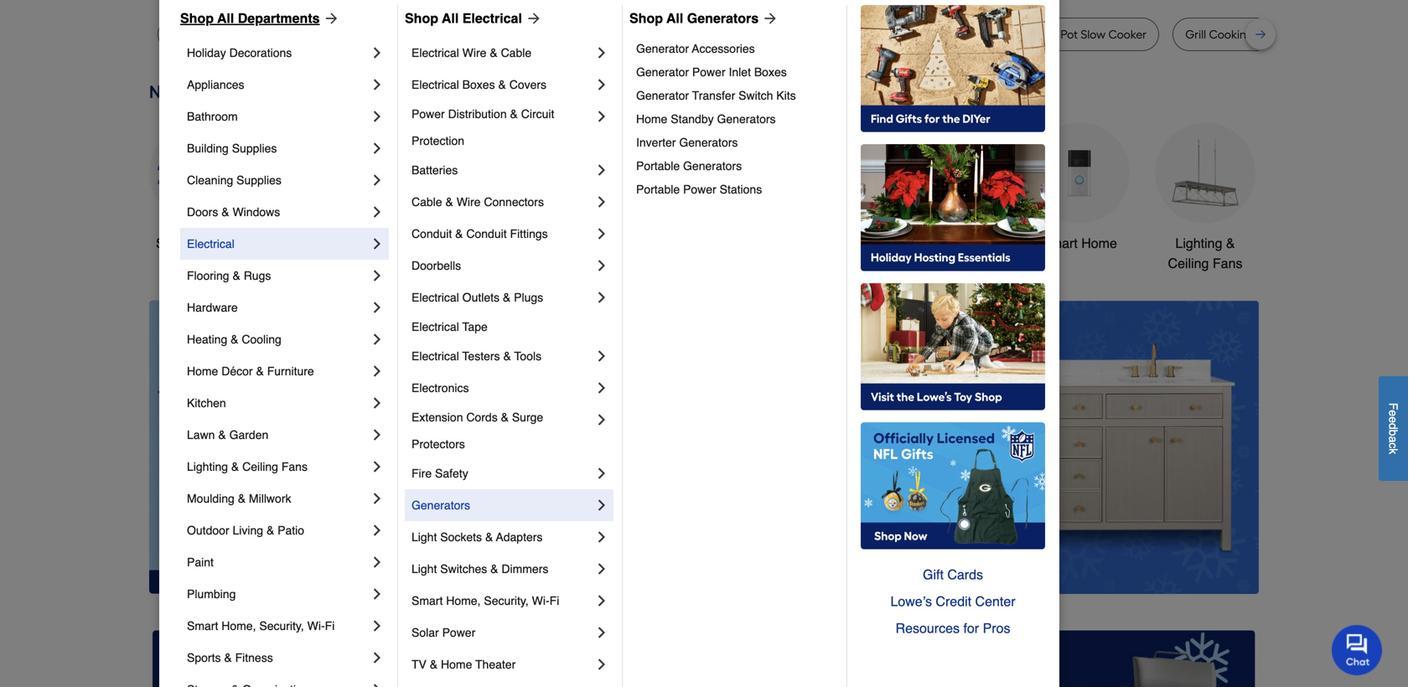 Task type: describe. For each thing, give the bounding box(es) containing it.
inverter generators
[[636, 136, 738, 149]]

power for solar power
[[442, 626, 476, 640]]

1 vertical spatial fans
[[282, 460, 308, 474]]

conduit & conduit fittings link
[[412, 218, 594, 250]]

switch
[[739, 89, 773, 102]]

batteries link
[[412, 154, 594, 186]]

1 vertical spatial smart home, security, wi-fi
[[187, 620, 335, 633]]

electronics link
[[412, 372, 594, 404]]

rack
[[1354, 27, 1380, 42]]

pot for instant pot
[[971, 27, 988, 42]]

tools inside the outdoor tools & equipment
[[832, 236, 864, 251]]

chevron right image for paint link
[[369, 554, 386, 571]]

portable generators
[[636, 159, 742, 173]]

electrical link
[[187, 228, 369, 260]]

cards
[[948, 567, 983, 583]]

décor
[[222, 365, 253, 378]]

0 vertical spatial bathroom
[[187, 110, 238, 123]]

visit the lowe's toy shop. image
[[861, 283, 1045, 411]]

plumbing
[[187, 588, 236, 601]]

generators down switch
[[717, 112, 776, 126]]

scroll to item #4 image
[[888, 564, 929, 570]]

cooling
[[242, 333, 282, 346]]

up to 35 percent off select small appliances. image
[[529, 631, 879, 687]]

0 horizontal spatial fi
[[325, 620, 335, 633]]

chevron right image for electrical testers & tools
[[594, 348, 610, 365]]

generators down home standby generators
[[679, 136, 738, 149]]

inverter
[[636, 136, 676, 149]]

countertop
[[562, 27, 624, 42]]

chevron right image for plumbing link
[[369, 586, 386, 603]]

generator transfer switch kits
[[636, 89, 796, 102]]

safety
[[435, 467, 468, 480]]

1 horizontal spatial wi-
[[532, 594, 550, 608]]

chevron right image for light sockets & adapters link
[[594, 529, 610, 546]]

find gifts for the diyer. image
[[861, 5, 1045, 132]]

departments
[[238, 10, 320, 26]]

chevron right image for bathroom link to the left
[[369, 108, 386, 125]]

plugs
[[514, 291, 543, 304]]

heating & cooling link
[[187, 324, 369, 355]]

generators down 'fire safety'
[[412, 499, 470, 512]]

tools inside tools link
[[435, 236, 467, 251]]

arrow left image
[[461, 447, 478, 464]]

fire
[[412, 467, 432, 480]]

chevron right image for building supplies link
[[369, 140, 386, 157]]

chevron right image for heating & cooling link
[[369, 331, 386, 348]]

distribution
[[448, 107, 507, 121]]

generator transfer switch kits link
[[636, 84, 835, 107]]

portable power stations
[[636, 183, 762, 196]]

grill cooking grate & warming rack
[[1186, 27, 1380, 42]]

c
[[1387, 443, 1401, 449]]

1 vertical spatial bathroom
[[925, 236, 983, 251]]

electrical tape
[[412, 320, 488, 334]]

& inside the outdoor tools & equipment
[[867, 236, 876, 251]]

resources
[[896, 621, 960, 636]]

generators inside 'link'
[[687, 10, 759, 26]]

chevron right image for appliances
[[369, 76, 386, 93]]

cleaning supplies link
[[187, 164, 369, 196]]

supplies for cleaning supplies
[[237, 174, 282, 187]]

electronics
[[412, 381, 469, 395]]

2 slow from the left
[[1081, 27, 1106, 42]]

fitness
[[235, 651, 273, 665]]

0 horizontal spatial bathroom link
[[187, 101, 369, 132]]

moulding & millwork
[[187, 492, 291, 506]]

1 cooking from the left
[[828, 27, 873, 42]]

center
[[976, 594, 1016, 610]]

hardware
[[187, 301, 238, 314]]

lawn & garden
[[187, 428, 269, 442]]

fittings
[[510, 227, 548, 241]]

sports
[[187, 651, 221, 665]]

decorations for holiday
[[229, 46, 292, 60]]

generator for generator power inlet boxes
[[636, 65, 689, 79]]

1 vertical spatial lighting & ceiling fans
[[187, 460, 308, 474]]

chevron right image for moulding & millwork
[[369, 490, 386, 507]]

stations
[[720, 183, 762, 196]]

chevron right image for flooring & rugs link
[[369, 267, 386, 284]]

outdoor for outdoor tools & equipment
[[780, 236, 829, 251]]

1 vertical spatial lighting
[[187, 460, 228, 474]]

christmas decorations
[[541, 236, 613, 271]]

electrical for electrical wire & cable
[[412, 46, 459, 60]]

doors & windows link
[[187, 196, 369, 228]]

electrical boxes & covers
[[412, 78, 547, 91]]

shop for shop all electrical
[[405, 10, 438, 26]]

f e e d b a c k
[[1387, 403, 1401, 455]]

k
[[1387, 449, 1401, 455]]

testers
[[462, 350, 500, 363]]

1 vertical spatial ceiling
[[242, 460, 278, 474]]

f e e d b a c k button
[[1379, 376, 1409, 481]]

solar power link
[[412, 617, 594, 649]]

1 horizontal spatial bathroom link
[[904, 123, 1004, 254]]

chevron right image for sports & fitness
[[369, 650, 386, 667]]

1 e from the top
[[1387, 410, 1401, 417]]

chevron right image for solar power
[[594, 625, 610, 641]]

chevron right image for batteries
[[594, 162, 610, 179]]

light sockets & adapters
[[412, 531, 543, 544]]

paint link
[[187, 547, 369, 578]]

light switches & dimmers
[[412, 563, 549, 576]]

transfer
[[692, 89, 736, 102]]

grate
[[1257, 27, 1288, 42]]

home standby generators link
[[636, 107, 835, 131]]

covers
[[510, 78, 547, 91]]

kitchen link
[[187, 387, 369, 419]]

power for generator power inlet boxes
[[692, 65, 726, 79]]

chevron right image for holiday decorations link
[[369, 44, 386, 61]]

home standby generators
[[636, 112, 776, 126]]

resources for pros link
[[861, 615, 1045, 642]]

doorbells
[[412, 259, 461, 272]]

holiday hosting essentials. image
[[861, 144, 1045, 272]]

chevron right image for home décor & furniture link
[[369, 363, 386, 380]]

chevron right image for hardware
[[369, 299, 386, 316]]

scroll to item #5 element
[[929, 562, 972, 572]]

generator power inlet boxes
[[636, 65, 787, 79]]

1 vertical spatial wi-
[[307, 620, 325, 633]]

electrical testers & tools
[[412, 350, 542, 363]]

arrow right image for shop all electrical
[[522, 10, 542, 27]]

electrical tape link
[[412, 314, 610, 340]]

dimmers
[[502, 563, 549, 576]]

2 e from the top
[[1387, 417, 1401, 423]]

1 vertical spatial lighting & ceiling fans link
[[187, 451, 369, 483]]

outdoor tools & equipment link
[[778, 123, 879, 274]]

shop all electrical link
[[405, 8, 542, 29]]

extension cords & surge protectors link
[[412, 404, 594, 458]]

gift cards link
[[861, 562, 1045, 589]]

equipment
[[796, 256, 860, 271]]

chevron right image for electrical outlets & plugs
[[594, 289, 610, 306]]

chevron right image for tv & home theater
[[594, 656, 610, 673]]

instant pot
[[932, 27, 988, 42]]

patio
[[278, 524, 304, 537]]

chevron right image for electronics link
[[594, 380, 610, 397]]

electrical up electrical wire & cable link
[[463, 10, 522, 26]]

all for departments
[[217, 10, 234, 26]]

inverter generators link
[[636, 131, 835, 154]]

portable generators link
[[636, 154, 835, 178]]

generator for generator accessories
[[636, 42, 689, 55]]

shop all generators link
[[630, 8, 779, 29]]

holiday
[[187, 46, 226, 60]]

get up to 2 free select tools or batteries when you buy 1 with select purchases. image
[[153, 631, 502, 687]]

chevron right image for conduit & conduit fittings link
[[594, 226, 610, 242]]

shop all departments
[[180, 10, 320, 26]]

electrical for electrical testers & tools
[[412, 350, 459, 363]]

chevron right image for extension cords & surge protectors 'link'
[[594, 412, 610, 428]]

chevron right image for electrical wire & cable
[[594, 44, 610, 61]]

1 vertical spatial arrow right image
[[1228, 447, 1245, 464]]

fire safety link
[[412, 458, 594, 490]]

doors
[[187, 205, 218, 219]]

extension
[[412, 411, 463, 424]]

batteries
[[412, 163, 458, 177]]

chevron right image for fire safety
[[594, 465, 610, 482]]

heating & cooling
[[187, 333, 282, 346]]



Task type: vqa. For each thing, say whether or not it's contained in the screenshot.
Stone
no



Task type: locate. For each thing, give the bounding box(es) containing it.
scroll to item #2 image
[[808, 564, 848, 570]]

electrical wire & cable
[[412, 46, 532, 60]]

1 horizontal spatial home,
[[446, 594, 481, 608]]

holiday decorations link
[[187, 37, 369, 69]]

recommended searches for you heading
[[149, 0, 1259, 4]]

1 horizontal spatial smart home, security, wi-fi link
[[412, 585, 594, 617]]

conduit & conduit fittings
[[412, 227, 548, 241]]

kitchen
[[187, 397, 226, 410]]

fire safety
[[412, 467, 468, 480]]

chevron right image for lawn & garden link
[[369, 427, 386, 444]]

tools up doorbells
[[435, 236, 467, 251]]

portable
[[636, 159, 680, 173], [636, 183, 680, 196]]

home, up the 'sports & fitness'
[[222, 620, 256, 633]]

light for light switches & dimmers
[[412, 563, 437, 576]]

1 generator from the top
[[636, 42, 689, 55]]

all right shop at the left top of the page
[[191, 236, 205, 251]]

tools inside electrical testers & tools link
[[514, 350, 542, 363]]

2 cooking from the left
[[1209, 27, 1254, 42]]

0 horizontal spatial conduit
[[412, 227, 452, 241]]

chevron right image for electrical
[[369, 236, 386, 252]]

1 light from the top
[[412, 531, 437, 544]]

chevron right image for doors & windows
[[369, 204, 386, 221]]

0 vertical spatial lighting & ceiling fans
[[1168, 236, 1243, 271]]

0 vertical spatial smart home, security, wi-fi
[[412, 594, 559, 608]]

0 horizontal spatial crock
[[774, 27, 805, 42]]

arrow right image
[[522, 10, 542, 27], [759, 10, 779, 27]]

all up holiday decorations at the top of page
[[217, 10, 234, 26]]

shop inside shop all departments link
[[180, 10, 214, 26]]

2 horizontal spatial smart
[[1042, 236, 1078, 251]]

1 horizontal spatial lighting
[[1176, 236, 1223, 251]]

chevron right image for 'kitchen' link
[[369, 395, 386, 412]]

smart home, security, wi-fi link down light switches & dimmers
[[412, 585, 594, 617]]

2 conduit from the left
[[466, 227, 507, 241]]

wi- down plumbing link
[[307, 620, 325, 633]]

0 vertical spatial wire
[[463, 46, 487, 60]]

chevron right image for power distribution & circuit protection link
[[594, 108, 610, 125]]

portable inside portable power stations link
[[636, 183, 680, 196]]

all down "recommended searches for you" heading
[[667, 10, 684, 26]]

all inside 'link'
[[667, 10, 684, 26]]

0 horizontal spatial decorations
[[229, 46, 292, 60]]

0 vertical spatial fans
[[1213, 256, 1243, 271]]

chevron right image for doorbells link
[[594, 257, 610, 274]]

power up transfer
[[692, 65, 726, 79]]

power down portable generators
[[683, 183, 717, 196]]

cable down 'microwave'
[[501, 46, 532, 60]]

light left switches
[[412, 563, 437, 576]]

generator power inlet boxes link
[[636, 60, 835, 84]]

1 vertical spatial cable
[[412, 195, 442, 209]]

b
[[1387, 430, 1401, 436]]

0 horizontal spatial smart home, security, wi-fi link
[[187, 610, 369, 642]]

supplies
[[232, 142, 277, 155], [237, 174, 282, 187]]

1 horizontal spatial fans
[[1213, 256, 1243, 271]]

1 cooker from the left
[[424, 27, 463, 42]]

building
[[187, 142, 229, 155]]

1 horizontal spatial cable
[[501, 46, 532, 60]]

e up d
[[1387, 410, 1401, 417]]

1 conduit from the left
[[412, 227, 452, 241]]

2 portable from the top
[[636, 183, 680, 196]]

appliances
[[187, 78, 244, 91]]

chevron right image for outdoor living & patio
[[369, 522, 386, 539]]

decorations for christmas
[[541, 256, 613, 271]]

accessories
[[692, 42, 755, 55]]

light switches & dimmers link
[[412, 553, 594, 585]]

portable inside portable generators link
[[636, 159, 680, 173]]

deals
[[209, 236, 243, 251]]

3 pot from the left
[[971, 27, 988, 42]]

cable & wire connectors link
[[412, 186, 594, 218]]

1 horizontal spatial arrow right image
[[759, 10, 779, 27]]

smart home, security, wi-fi up fitness
[[187, 620, 335, 633]]

boxes
[[754, 65, 787, 79], [463, 78, 495, 91]]

1 portable from the top
[[636, 159, 680, 173]]

up to 40 percent off select vanities. plus get free local delivery on select vanities. image
[[447, 301, 1259, 594]]

protectors
[[412, 438, 465, 451]]

0 horizontal spatial lighting & ceiling fans
[[187, 460, 308, 474]]

outdoor for outdoor living & patio
[[187, 524, 229, 537]]

extension cords & surge protectors
[[412, 411, 547, 451]]

0 horizontal spatial smart
[[187, 620, 218, 633]]

decorations down shop all departments link
[[229, 46, 292, 60]]

boxes up distribution
[[463, 78, 495, 91]]

0 vertical spatial fi
[[550, 594, 559, 608]]

cable
[[501, 46, 532, 60], [412, 195, 442, 209]]

chevron right image for light switches & dimmers
[[594, 561, 610, 578]]

0 horizontal spatial security,
[[259, 620, 304, 633]]

& inside extension cords & surge protectors
[[501, 411, 509, 424]]

instant
[[932, 27, 968, 42]]

outdoor living & patio
[[187, 524, 304, 537]]

smart inside smart home link
[[1042, 236, 1078, 251]]

shop
[[156, 236, 187, 251]]

3 generator from the top
[[636, 89, 689, 102]]

electrical down electrical wire & cable
[[412, 78, 459, 91]]

light
[[412, 531, 437, 544], [412, 563, 437, 576]]

1 horizontal spatial arrow right image
[[1228, 447, 1245, 464]]

generators
[[687, 10, 759, 26], [717, 112, 776, 126], [679, 136, 738, 149], [683, 159, 742, 173], [412, 499, 470, 512]]

flooring
[[187, 269, 229, 283]]

new deals every day during 25 days of deals image
[[149, 78, 1259, 106]]

outdoor down moulding at left
[[187, 524, 229, 537]]

shop for shop all generators
[[630, 10, 663, 26]]

shop
[[180, 10, 214, 26], [405, 10, 438, 26], [630, 10, 663, 26]]

electrical boxes & covers link
[[412, 69, 594, 101]]

2 crock from the left
[[1027, 27, 1058, 42]]

chevron right image for cleaning supplies link
[[369, 172, 386, 189]]

arrow right image inside shop all generators 'link'
[[759, 10, 779, 27]]

home
[[636, 112, 668, 126], [1082, 236, 1118, 251], [187, 365, 218, 378], [441, 658, 472, 672]]

1 horizontal spatial cooker
[[1109, 27, 1147, 42]]

0 vertical spatial lighting & ceiling fans link
[[1155, 123, 1256, 274]]

smart home, security, wi-fi down light switches & dimmers
[[412, 594, 559, 608]]

1 vertical spatial security,
[[259, 620, 304, 633]]

electrical up flooring
[[187, 237, 235, 251]]

up to 30 percent off select grills and accessories. image
[[906, 631, 1256, 687]]

arrow right image inside shop all electrical link
[[522, 10, 542, 27]]

1 horizontal spatial conduit
[[466, 227, 507, 241]]

shop all deals link
[[149, 123, 250, 254]]

officially licensed n f l gifts. shop now. image
[[861, 423, 1045, 550]]

2 cooker from the left
[[1109, 27, 1147, 42]]

0 horizontal spatial shop
[[180, 10, 214, 26]]

1 horizontal spatial shop
[[405, 10, 438, 26]]

security, for leftmost smart home, security, wi-fi link
[[259, 620, 304, 633]]

tools down the electrical tape link at the left top
[[514, 350, 542, 363]]

wi-
[[532, 594, 550, 608], [307, 620, 325, 633]]

all for electrical
[[442, 10, 459, 26]]

1 vertical spatial home,
[[222, 620, 256, 633]]

1 vertical spatial portable
[[636, 183, 680, 196]]

power distribution & circuit protection link
[[412, 101, 594, 154]]

paint
[[187, 556, 214, 569]]

wi- down dimmers at left bottom
[[532, 594, 550, 608]]

0 vertical spatial outdoor
[[780, 236, 829, 251]]

generator up standby
[[636, 89, 689, 102]]

arrow right image
[[320, 10, 340, 27], [1228, 447, 1245, 464]]

2 vertical spatial smart
[[187, 620, 218, 633]]

conduit down 'cable & wire connectors'
[[466, 227, 507, 241]]

power up tv & home theater
[[442, 626, 476, 640]]

cooker left grill
[[1109, 27, 1147, 42]]

0 vertical spatial smart
[[1042, 236, 1078, 251]]

electrical left tape
[[412, 320, 459, 334]]

fi up solar power link
[[550, 594, 559, 608]]

shop inside shop all generators 'link'
[[630, 10, 663, 26]]

bathroom link
[[187, 101, 369, 132], [904, 123, 1004, 254]]

0 horizontal spatial fans
[[282, 460, 308, 474]]

decorations down christmas
[[541, 256, 613, 271]]

flooring & rugs link
[[187, 260, 369, 292]]

chat invite button image
[[1332, 625, 1383, 676]]

cords
[[466, 411, 498, 424]]

pot for crock pot cooking pot
[[808, 27, 825, 42]]

1 slow from the left
[[397, 27, 422, 42]]

generators up "portable power stations"
[[683, 159, 742, 173]]

generator for generator transfer switch kits
[[636, 89, 689, 102]]

cooker down shop all electrical
[[424, 27, 463, 42]]

conduit up doorbells
[[412, 227, 452, 241]]

power inside power distribution & circuit protection
[[412, 107, 445, 121]]

1 shop from the left
[[180, 10, 214, 26]]

2 shop from the left
[[405, 10, 438, 26]]

electrical wire & cable link
[[412, 37, 594, 69]]

0 vertical spatial generator
[[636, 42, 689, 55]]

all for generators
[[667, 10, 684, 26]]

1 vertical spatial fi
[[325, 620, 335, 633]]

0 vertical spatial home,
[[446, 594, 481, 608]]

portable down portable generators
[[636, 183, 680, 196]]

0 horizontal spatial wi-
[[307, 620, 325, 633]]

2 light from the top
[[412, 563, 437, 576]]

shop inside shop all electrical link
[[405, 10, 438, 26]]

tools
[[435, 236, 467, 251], [832, 236, 864, 251], [514, 350, 542, 363]]

1 horizontal spatial tools
[[514, 350, 542, 363]]

electrical testers & tools link
[[412, 340, 594, 372]]

1 horizontal spatial smart
[[412, 594, 443, 608]]

crock for crock pot slow cooker
[[1027, 27, 1058, 42]]

security, for the right smart home, security, wi-fi link
[[484, 594, 529, 608]]

1 horizontal spatial lighting & ceiling fans
[[1168, 236, 1243, 271]]

pot for crock pot slow cooker
[[1061, 27, 1078, 42]]

generator
[[636, 42, 689, 55], [636, 65, 689, 79], [636, 89, 689, 102]]

fi up sports & fitness link at the left of the page
[[325, 620, 335, 633]]

0 vertical spatial arrow right image
[[320, 10, 340, 27]]

0 vertical spatial lighting
[[1176, 236, 1223, 251]]

wire up electrical boxes & covers at the top left
[[463, 46, 487, 60]]

all up triple slow cooker
[[442, 10, 459, 26]]

1 vertical spatial supplies
[[237, 174, 282, 187]]

tools up equipment
[[832, 236, 864, 251]]

wire
[[463, 46, 487, 60], [457, 195, 481, 209]]

solar
[[412, 626, 439, 640]]

security, up solar power link
[[484, 594, 529, 608]]

1 horizontal spatial cooking
[[1209, 27, 1254, 42]]

0 vertical spatial cable
[[501, 46, 532, 60]]

chevron right image for 'generators' link at the bottom left of the page
[[594, 497, 610, 514]]

furniture
[[267, 365, 314, 378]]

1 vertical spatial outdoor
[[187, 524, 229, 537]]

portable down "inverter"
[[636, 159, 680, 173]]

supplies up windows
[[237, 174, 282, 187]]

1 vertical spatial decorations
[[541, 256, 613, 271]]

0 horizontal spatial cable
[[412, 195, 442, 209]]

2 vertical spatial generator
[[636, 89, 689, 102]]

adapters
[[496, 531, 543, 544]]

e up b
[[1387, 417, 1401, 423]]

1 arrow right image from the left
[[522, 10, 542, 27]]

arrow right image up 'microwave'
[[522, 10, 542, 27]]

0 vertical spatial ceiling
[[1168, 256, 1209, 271]]

0 vertical spatial portable
[[636, 159, 680, 173]]

chevron right image
[[594, 44, 610, 61], [369, 76, 386, 93], [594, 162, 610, 179], [594, 194, 610, 210], [369, 204, 386, 221], [369, 236, 386, 252], [594, 289, 610, 306], [369, 299, 386, 316], [594, 348, 610, 365], [594, 465, 610, 482], [369, 490, 386, 507], [369, 522, 386, 539], [594, 561, 610, 578], [594, 625, 610, 641], [369, 650, 386, 667], [594, 656, 610, 673], [369, 682, 386, 687]]

wire up "conduit & conduit fittings"
[[457, 195, 481, 209]]

living
[[233, 524, 263, 537]]

cleaning
[[187, 174, 233, 187]]

1 vertical spatial smart
[[412, 594, 443, 608]]

inlet
[[729, 65, 751, 79]]

holiday decorations
[[187, 46, 292, 60]]

generators down "recommended searches for you" heading
[[687, 10, 759, 26]]

generator accessories
[[636, 42, 755, 55]]

rugs
[[244, 269, 271, 283]]

1 vertical spatial generator
[[636, 65, 689, 79]]

light for light sockets & adapters
[[412, 531, 437, 544]]

tv
[[412, 658, 427, 672]]

switches
[[440, 563, 487, 576]]

chevron right image for cable & wire connectors
[[594, 194, 610, 210]]

connectors
[[484, 195, 544, 209]]

1 horizontal spatial smart home, security, wi-fi
[[412, 594, 559, 608]]

arrow right image up generator accessories link on the top
[[759, 10, 779, 27]]

warming
[[1301, 27, 1351, 42]]

2 generator from the top
[[636, 65, 689, 79]]

0 horizontal spatial lighting
[[187, 460, 228, 474]]

0 horizontal spatial cooking
[[828, 27, 873, 42]]

power up 'protection'
[[412, 107, 445, 121]]

1 crock from the left
[[774, 27, 805, 42]]

0 vertical spatial security,
[[484, 594, 529, 608]]

supplies for building supplies
[[232, 142, 277, 155]]

doors & windows
[[187, 205, 280, 219]]

electrical for electrical tape
[[412, 320, 459, 334]]

1 vertical spatial wire
[[457, 195, 481, 209]]

microwave
[[501, 27, 559, 42]]

cooker
[[424, 27, 463, 42], [1109, 27, 1147, 42]]

light sockets & adapters link
[[412, 521, 594, 553]]

2 pot from the left
[[876, 27, 893, 42]]

0 horizontal spatial arrow right image
[[320, 10, 340, 27]]

1 horizontal spatial crock
[[1027, 27, 1058, 42]]

shop these last-minute gifts. $99 or less. quantities are limited and won't last. image
[[149, 301, 420, 594]]

outdoor
[[780, 236, 829, 251], [187, 524, 229, 537]]

shop for shop all departments
[[180, 10, 214, 26]]

outdoor living & patio link
[[187, 515, 369, 547]]

moulding
[[187, 492, 235, 506]]

shop up generator accessories
[[630, 10, 663, 26]]

0 horizontal spatial ceiling
[[242, 460, 278, 474]]

generator down generator accessories
[[636, 65, 689, 79]]

1 horizontal spatial fi
[[550, 594, 559, 608]]

security, down plumbing link
[[259, 620, 304, 633]]

0 vertical spatial decorations
[[229, 46, 292, 60]]

circuit
[[521, 107, 555, 121]]

arrow right image for shop all generators
[[759, 10, 779, 27]]

smart home, security, wi-fi link up fitness
[[187, 610, 369, 642]]

lowe's
[[891, 594, 932, 610]]

0 horizontal spatial arrow right image
[[522, 10, 542, 27]]

home, down switches
[[446, 594, 481, 608]]

outdoor inside the outdoor tools & equipment
[[780, 236, 829, 251]]

pot
[[808, 27, 825, 42], [876, 27, 893, 42], [971, 27, 988, 42], [1061, 27, 1078, 42]]

home décor & furniture
[[187, 365, 314, 378]]

1 horizontal spatial decorations
[[541, 256, 613, 271]]

2 horizontal spatial shop
[[630, 10, 663, 26]]

1 horizontal spatial bathroom
[[925, 236, 983, 251]]

portable power stations link
[[636, 178, 835, 201]]

& inside power distribution & circuit protection
[[510, 107, 518, 121]]

portable for portable power stations
[[636, 183, 680, 196]]

light left sockets
[[412, 531, 437, 544]]

1 horizontal spatial slow
[[1081, 27, 1106, 42]]

1 horizontal spatial security,
[[484, 594, 529, 608]]

chevron right image
[[369, 44, 386, 61], [594, 76, 610, 93], [369, 108, 386, 125], [594, 108, 610, 125], [369, 140, 386, 157], [369, 172, 386, 189], [594, 226, 610, 242], [594, 257, 610, 274], [369, 267, 386, 284], [369, 331, 386, 348], [369, 363, 386, 380], [594, 380, 610, 397], [369, 395, 386, 412], [594, 412, 610, 428], [369, 427, 386, 444], [369, 459, 386, 475], [594, 497, 610, 514], [594, 529, 610, 546], [369, 554, 386, 571], [369, 586, 386, 603], [594, 593, 610, 610], [369, 618, 386, 635]]

all for deals
[[191, 236, 205, 251]]

triple slow cooker
[[365, 27, 463, 42]]

0 horizontal spatial tools
[[435, 236, 467, 251]]

1 horizontal spatial ceiling
[[1168, 256, 1209, 271]]

cooking
[[828, 27, 873, 42], [1209, 27, 1254, 42]]

0 horizontal spatial boxes
[[463, 78, 495, 91]]

0 horizontal spatial cooker
[[424, 27, 463, 42]]

electrical up electronics at left bottom
[[412, 350, 459, 363]]

power for portable power stations
[[683, 183, 717, 196]]

electrical for electrical outlets & plugs
[[412, 291, 459, 304]]

home décor & furniture link
[[187, 355, 369, 387]]

0 horizontal spatial lighting & ceiling fans link
[[187, 451, 369, 483]]

1 horizontal spatial lighting & ceiling fans link
[[1155, 123, 1256, 274]]

portable for portable generators
[[636, 159, 680, 173]]

shop up holiday
[[180, 10, 214, 26]]

electrical down triple slow cooker
[[412, 46, 459, 60]]

4 pot from the left
[[1061, 27, 1078, 42]]

1 horizontal spatial boxes
[[754, 65, 787, 79]]

chevron right image for electrical boxes & covers link
[[594, 76, 610, 93]]

supplies up cleaning supplies
[[232, 142, 277, 155]]

0 horizontal spatial slow
[[397, 27, 422, 42]]

electrical down doorbells
[[412, 291, 459, 304]]

3 shop from the left
[[630, 10, 663, 26]]

heating
[[187, 333, 227, 346]]

f
[[1387, 403, 1401, 410]]

crock up kits
[[774, 27, 805, 42]]

0 vertical spatial supplies
[[232, 142, 277, 155]]

1 horizontal spatial outdoor
[[780, 236, 829, 251]]

outdoor up equipment
[[780, 236, 829, 251]]

fans inside lighting & ceiling fans
[[1213, 256, 1243, 271]]

0 horizontal spatial outdoor
[[187, 524, 229, 537]]

windows
[[233, 205, 280, 219]]

2 horizontal spatial tools
[[832, 236, 864, 251]]

power
[[692, 65, 726, 79], [412, 107, 445, 121], [683, 183, 717, 196], [442, 626, 476, 640]]

2 arrow right image from the left
[[759, 10, 779, 27]]

boxes up switch
[[754, 65, 787, 79]]

shop up triple slow cooker
[[405, 10, 438, 26]]

0 horizontal spatial home,
[[222, 620, 256, 633]]

electrical for electrical boxes & covers
[[412, 78, 459, 91]]

cable down batteries
[[412, 195, 442, 209]]

fi
[[550, 594, 559, 608], [325, 620, 335, 633]]

crock right instant pot
[[1027, 27, 1058, 42]]

0 horizontal spatial bathroom
[[187, 110, 238, 123]]

lighting & ceiling fans link
[[1155, 123, 1256, 274], [187, 451, 369, 483]]

crock for crock pot cooking pot
[[774, 27, 805, 42]]

generator down shop all generators
[[636, 42, 689, 55]]

0 vertical spatial light
[[412, 531, 437, 544]]

lowe's credit center link
[[861, 589, 1045, 615]]

0 horizontal spatial smart home, security, wi-fi
[[187, 620, 335, 633]]

1 vertical spatial light
[[412, 563, 437, 576]]

plumbing link
[[187, 578, 369, 610]]

moulding & millwork link
[[187, 483, 369, 515]]

arrow right image inside shop all departments link
[[320, 10, 340, 27]]

1 pot from the left
[[808, 27, 825, 42]]



